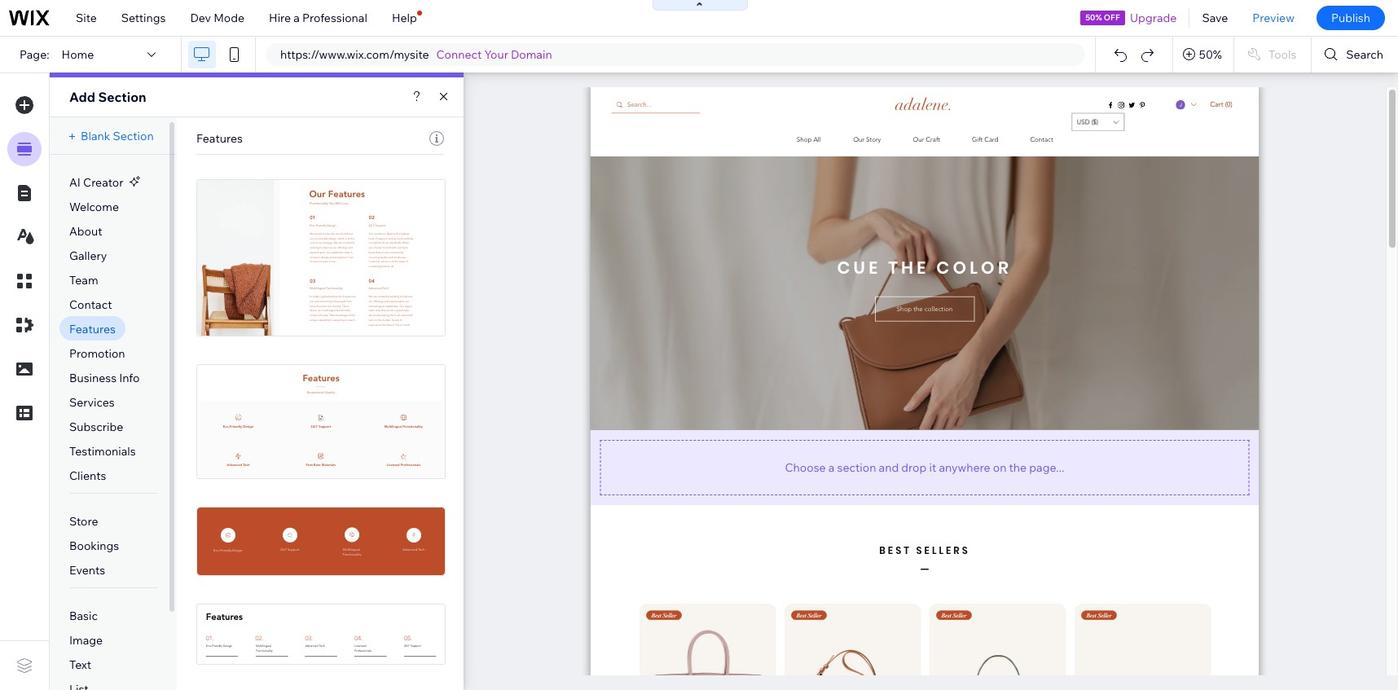 Task type: vqa. For each thing, say whether or not it's contained in the screenshot.
to in Simple Maps Add rich and intuitive maps to your site.
no



Task type: describe. For each thing, give the bounding box(es) containing it.
search button
[[1313, 37, 1399, 73]]

welcome
[[69, 200, 119, 214]]

upgrade
[[1130, 11, 1177, 25]]

business info
[[69, 371, 140, 386]]

page...
[[1030, 460, 1065, 475]]

on
[[993, 460, 1007, 475]]

add
[[69, 89, 95, 105]]

basic
[[69, 609, 98, 624]]

services
[[69, 395, 115, 410]]

ai creator
[[69, 175, 123, 190]]

anywhere
[[939, 460, 991, 475]]

a for section
[[829, 460, 835, 475]]

blank section
[[81, 129, 154, 143]]

business
[[69, 371, 117, 386]]

search
[[1347, 47, 1384, 62]]

help
[[392, 11, 417, 25]]

hire
[[269, 11, 291, 25]]

testimonials
[[69, 444, 136, 459]]

https://www.wix.com/mysite
[[280, 47, 429, 62]]

preview
[[1253, 11, 1295, 25]]

info
[[119, 371, 140, 386]]

hire a professional
[[269, 11, 367, 25]]

0 vertical spatial features
[[196, 131, 243, 146]]

your
[[485, 47, 509, 62]]

section
[[837, 460, 877, 475]]

a for professional
[[294, 11, 300, 25]]

0 horizontal spatial features
[[69, 322, 116, 337]]

add section
[[69, 89, 146, 105]]

50% button
[[1174, 37, 1234, 73]]

bookings
[[69, 539, 119, 553]]

the
[[1009, 460, 1027, 475]]

team
[[69, 273, 98, 288]]

save button
[[1190, 0, 1241, 36]]

tools
[[1269, 47, 1297, 62]]

connect
[[436, 47, 482, 62]]

promotion
[[69, 346, 125, 361]]

professional
[[302, 11, 367, 25]]

subscribe
[[69, 420, 123, 434]]

creator
[[83, 175, 123, 190]]

about
[[69, 224, 102, 239]]



Task type: locate. For each thing, give the bounding box(es) containing it.
0 vertical spatial a
[[294, 11, 300, 25]]

publish button
[[1317, 6, 1386, 30]]

clients
[[69, 469, 106, 483]]

1 horizontal spatial a
[[829, 460, 835, 475]]

it
[[930, 460, 937, 475]]

0 vertical spatial 50%
[[1086, 12, 1102, 23]]

choose a section and drop it anywhere on the page...
[[785, 460, 1065, 475]]

site
[[76, 11, 97, 25]]

1 horizontal spatial 50%
[[1200, 47, 1222, 62]]

blank
[[81, 129, 110, 143]]

50% for 50%
[[1200, 47, 1222, 62]]

50% down save button
[[1200, 47, 1222, 62]]

0 horizontal spatial 50%
[[1086, 12, 1102, 23]]

drop
[[902, 460, 927, 475]]

a left section
[[829, 460, 835, 475]]

tools button
[[1235, 37, 1312, 73]]

50% inside button
[[1200, 47, 1222, 62]]

choose
[[785, 460, 826, 475]]

contact
[[69, 297, 112, 312]]

ai
[[69, 175, 81, 190]]

preview button
[[1241, 0, 1307, 36]]

50%
[[1086, 12, 1102, 23], [1200, 47, 1222, 62]]

settings
[[121, 11, 166, 25]]

dev mode
[[190, 11, 245, 25]]

1 horizontal spatial features
[[196, 131, 243, 146]]

section up blank section
[[98, 89, 146, 105]]

50% off
[[1086, 12, 1120, 23]]

a
[[294, 11, 300, 25], [829, 460, 835, 475]]

50% for 50% off
[[1086, 12, 1102, 23]]

features
[[196, 131, 243, 146], [69, 322, 116, 337]]

section right blank
[[113, 129, 154, 143]]

events
[[69, 563, 105, 578]]

gallery
[[69, 249, 107, 263]]

section
[[98, 89, 146, 105], [113, 129, 154, 143]]

50% left off
[[1086, 12, 1102, 23]]

section for blank section
[[113, 129, 154, 143]]

0 vertical spatial section
[[98, 89, 146, 105]]

1 vertical spatial 50%
[[1200, 47, 1222, 62]]

section for add section
[[98, 89, 146, 105]]

dev
[[190, 11, 211, 25]]

image
[[69, 633, 103, 648]]

1 vertical spatial a
[[829, 460, 835, 475]]

home
[[62, 47, 94, 62]]

domain
[[511, 47, 552, 62]]

a right hire
[[294, 11, 300, 25]]

text
[[69, 658, 91, 672]]

store
[[69, 514, 98, 529]]

1 vertical spatial features
[[69, 322, 116, 337]]

off
[[1104, 12, 1120, 23]]

https://www.wix.com/mysite connect your domain
[[280, 47, 552, 62]]

publish
[[1332, 11, 1371, 25]]

and
[[879, 460, 899, 475]]

0 horizontal spatial a
[[294, 11, 300, 25]]

mode
[[214, 11, 245, 25]]

1 vertical spatial section
[[113, 129, 154, 143]]

save
[[1203, 11, 1229, 25]]



